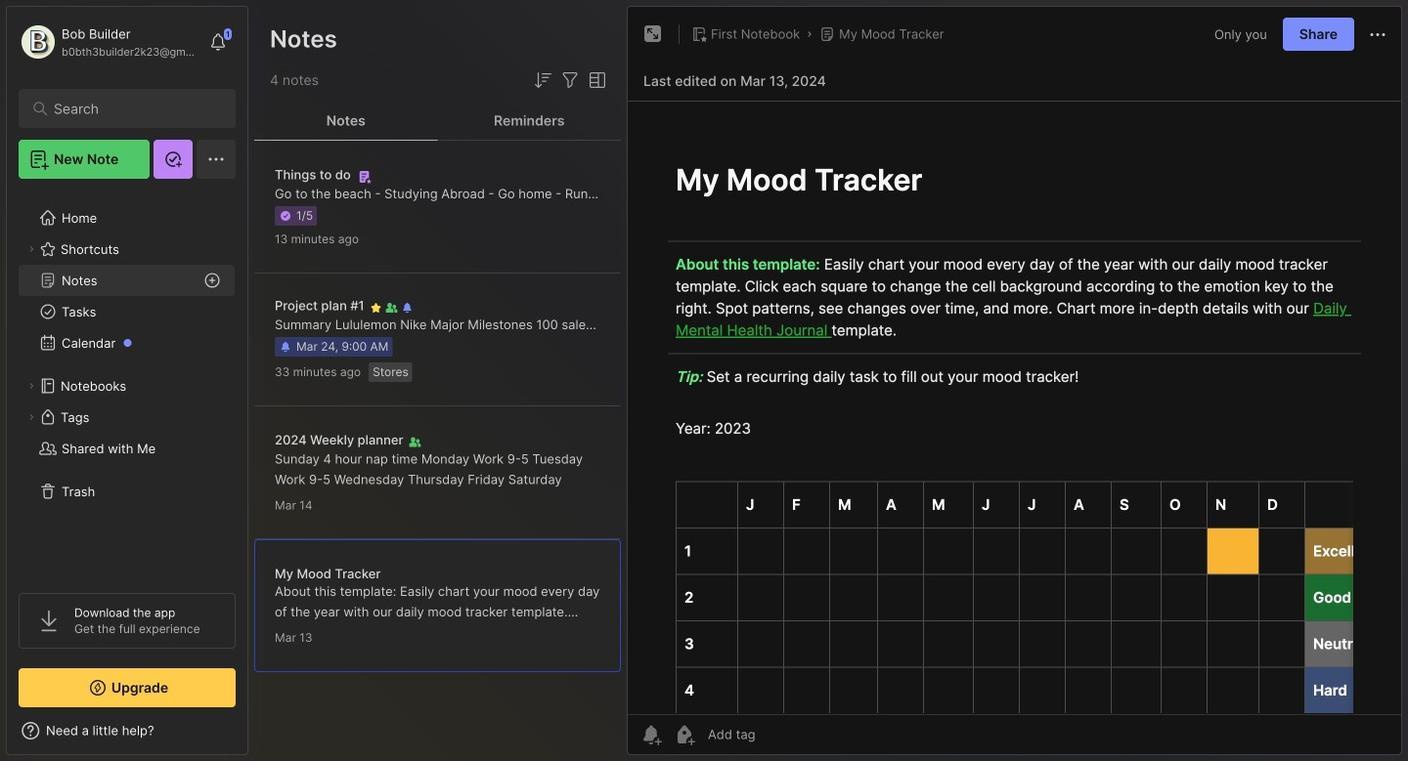 Task type: locate. For each thing, give the bounding box(es) containing it.
more actions image
[[1366, 23, 1390, 47]]

WHAT'S NEW field
[[7, 716, 247, 747]]

expand notebooks image
[[25, 380, 37, 392]]

Add filters field
[[558, 68, 582, 92]]

Account field
[[19, 22, 200, 62]]

expand tags image
[[25, 412, 37, 424]]

tab list
[[254, 102, 621, 141]]

add tag image
[[673, 724, 696, 747]]

add a reminder image
[[640, 724, 663, 747]]

expand note image
[[642, 22, 665, 46]]

Sort options field
[[531, 68, 555, 92]]

Add tag field
[[706, 727, 853, 744]]

More actions field
[[1366, 22, 1390, 47]]

tree inside "main" element
[[7, 191, 247, 576]]

None search field
[[54, 97, 210, 120]]

main element
[[0, 0, 254, 762]]

tree
[[7, 191, 247, 576]]

add filters image
[[558, 68, 582, 92]]



Task type: vqa. For each thing, say whether or not it's contained in the screenshot.
FONT SIZE image
no



Task type: describe. For each thing, give the bounding box(es) containing it.
View options field
[[582, 68, 609, 92]]

Search text field
[[54, 100, 210, 118]]

click to collapse image
[[247, 726, 262, 749]]

Note Editor text field
[[628, 101, 1402, 715]]

none search field inside "main" element
[[54, 97, 210, 120]]

note window element
[[627, 6, 1403, 761]]



